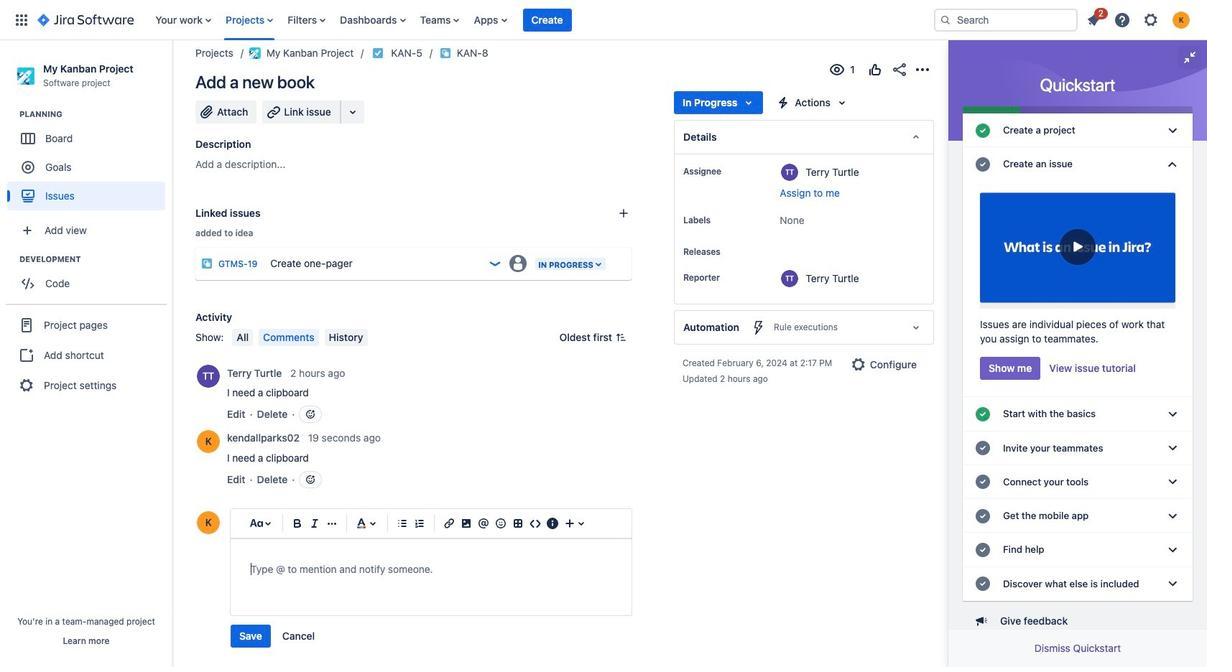 Task type: describe. For each thing, give the bounding box(es) containing it.
list item inside primary element
[[522, 8, 572, 32]]

Search field
[[934, 8, 1078, 31]]

issue type: sub-task image
[[201, 258, 213, 269]]

link an issue image
[[618, 208, 630, 219]]

help image
[[1114, 11, 1131, 28]]

2 chevron image from the top
[[1164, 406, 1181, 423]]

1 horizontal spatial list
[[1081, 5, 1199, 33]]

development image
[[2, 251, 19, 268]]

primary element
[[9, 0, 923, 40]]

priority: low image
[[488, 257, 502, 271]]

add reaction image
[[305, 474, 316, 486]]

search image
[[940, 14, 951, 26]]

subtask image
[[440, 47, 451, 59]]

planning image
[[2, 106, 19, 123]]

1 chevron image from the top
[[1164, 156, 1181, 173]]

reporter pin to top. only you can see pinned fields. image
[[723, 272, 734, 284]]

appswitcher icon image
[[13, 11, 30, 28]]

1 horizontal spatial list item
[[1081, 5, 1108, 31]]

4 chevron image from the top
[[1164, 508, 1181, 525]]

table image
[[510, 515, 527, 532]]

bold ⌘b image
[[289, 515, 306, 532]]

goal image
[[22, 161, 34, 174]]

more information about terry turtle image
[[781, 164, 799, 181]]

link image
[[441, 515, 458, 532]]

mention image
[[475, 515, 492, 532]]

notifications image
[[1085, 11, 1102, 28]]

text styles image
[[248, 515, 265, 532]]

settings image
[[1143, 11, 1160, 28]]

vote options: no one has voted for this issue yet. image
[[867, 61, 884, 78]]

heading for development image
[[19, 254, 172, 265]]

heading for planning icon
[[19, 109, 172, 120]]



Task type: locate. For each thing, give the bounding box(es) containing it.
link web pages and more image
[[344, 103, 361, 121]]

jira software image
[[37, 11, 134, 28], [37, 11, 134, 28]]

group
[[7, 109, 172, 215], [7, 254, 172, 303], [6, 304, 167, 406], [231, 625, 323, 648]]

2 chevron image from the top
[[1164, 440, 1181, 457]]

emoji image
[[492, 515, 510, 532]]

minimize image
[[1181, 49, 1199, 66]]

info panel image
[[544, 515, 561, 532]]

chevron image
[[1164, 156, 1181, 173], [1164, 440, 1181, 457], [1164, 474, 1181, 491], [1164, 508, 1181, 525], [1164, 542, 1181, 559], [1164, 576, 1181, 593]]

my kanban project image
[[249, 47, 261, 59]]

play video image
[[1060, 229, 1096, 265]]

None search field
[[934, 8, 1078, 31]]

numbered list ⌘⇧7 image
[[411, 515, 428, 532]]

1 vertical spatial heading
[[19, 254, 172, 265]]

copy link to comment image
[[384, 432, 395, 443]]

0 horizontal spatial list item
[[522, 8, 572, 32]]

sidebar navigation image
[[157, 57, 188, 86]]

automation element
[[674, 310, 934, 345]]

more formatting image
[[323, 515, 341, 532]]

0 vertical spatial chevron image
[[1164, 122, 1181, 139]]

list
[[148, 0, 923, 40], [1081, 5, 1199, 33]]

actions image
[[914, 61, 931, 78]]

sidebar element
[[0, 40, 172, 668]]

details element
[[674, 120, 934, 155]]

2 checked image from the top
[[974, 156, 992, 173]]

video poster image
[[980, 187, 1176, 309]]

1 chevron image from the top
[[1164, 122, 1181, 139]]

your profile and settings image
[[1173, 11, 1190, 28]]

menu bar
[[230, 329, 370, 346]]

italic ⌘i image
[[306, 515, 323, 532]]

add reaction image
[[305, 409, 316, 420]]

add image, video, or file image
[[458, 515, 475, 532]]

checked image
[[974, 122, 992, 139], [974, 156, 992, 173]]

0 vertical spatial heading
[[19, 109, 172, 120]]

more information about kendallparks02 image
[[197, 430, 220, 453]]

copy link to issue image
[[486, 47, 497, 58]]

Comment - Main content area, start typing to enter text. text field
[[251, 561, 612, 578]]

5 chevron image from the top
[[1164, 542, 1181, 559]]

3 chevron image from the top
[[1164, 474, 1181, 491]]

heading
[[19, 109, 172, 120], [19, 254, 172, 265]]

0 vertical spatial checked image
[[974, 122, 992, 139]]

code snippet image
[[527, 515, 544, 532]]

6 chevron image from the top
[[1164, 576, 1181, 593]]

1 vertical spatial checked image
[[974, 156, 992, 173]]

1 heading from the top
[[19, 109, 172, 120]]

banner
[[0, 0, 1207, 40]]

2 heading from the top
[[19, 254, 172, 265]]

task image
[[372, 47, 384, 59]]

bullet list ⌘⇧8 image
[[394, 515, 411, 532]]

list up "minimize" image
[[1081, 5, 1199, 33]]

progress bar
[[963, 106, 1193, 114]]

0 horizontal spatial list
[[148, 0, 923, 40]]

1 vertical spatial chevron image
[[1164, 406, 1181, 423]]

1 checked image from the top
[[974, 122, 992, 139]]

more information about terry turtle image
[[197, 365, 220, 388]]

list item
[[1081, 5, 1108, 31], [522, 8, 572, 32]]

chevron image
[[1164, 122, 1181, 139], [1164, 406, 1181, 423]]

list up copy link to issue icon
[[148, 0, 923, 40]]



Task type: vqa. For each thing, say whether or not it's contained in the screenshot.
- button for Abc
no



